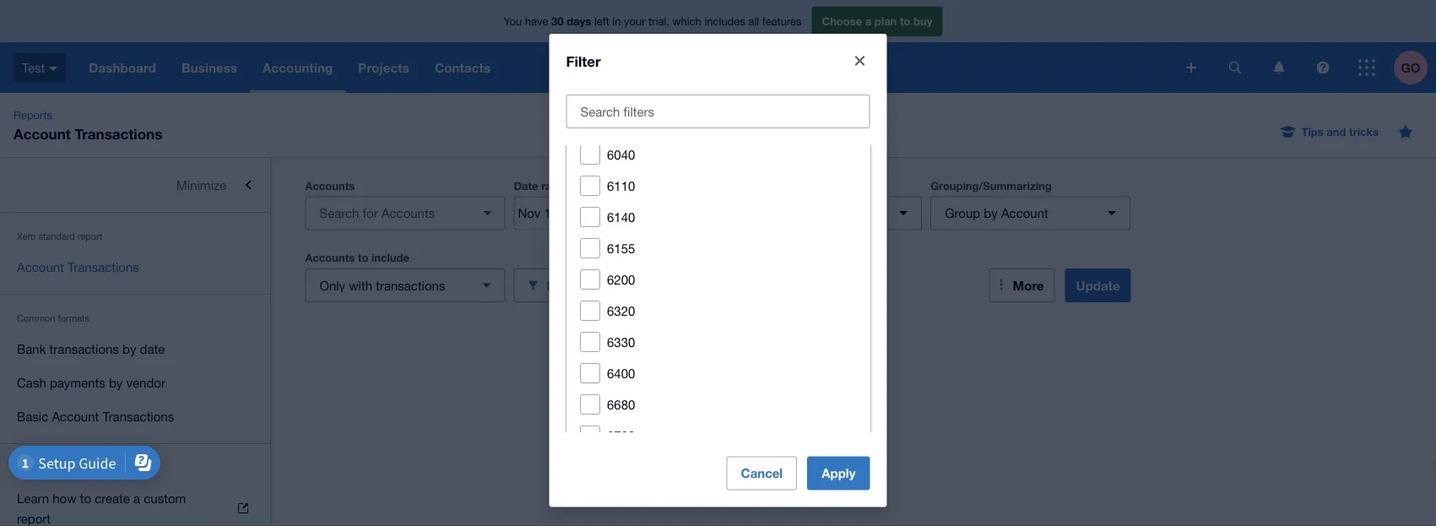 Task type: describe. For each thing, give the bounding box(es) containing it.
6400
[[607, 366, 635, 380]]

test
[[22, 60, 45, 75]]

and
[[1327, 125, 1347, 138]]

cancel
[[741, 466, 783, 481]]

30
[[552, 15, 564, 28]]

account down xero
[[17, 259, 64, 274]]

trial,
[[649, 15, 670, 28]]

transactions inside popup button
[[376, 278, 446, 293]]

includes
[[705, 15, 746, 28]]

learn how to create a custom report
[[17, 491, 186, 526]]

test button
[[0, 42, 76, 93]]

tips
[[1302, 125, 1324, 138]]

more button
[[990, 269, 1056, 302]]

more
[[1013, 278, 1045, 293]]

month
[[601, 179, 633, 192]]

this
[[578, 179, 598, 192]]

accounts for accounts
[[305, 179, 355, 192]]

common formats
[[17, 313, 90, 324]]

date
[[140, 341, 165, 356]]

left
[[595, 15, 610, 28]]

account down payments in the bottom left of the page
[[52, 409, 99, 424]]

basic
[[17, 409, 48, 424]]

account inside popup button
[[1002, 206, 1049, 220]]

cancel button
[[727, 457, 798, 490]]

you
[[504, 15, 522, 28]]

account transactions
[[17, 259, 139, 274]]

1 vertical spatial to
[[358, 251, 369, 264]]

tips and tricks
[[1302, 125, 1380, 138]]

1 horizontal spatial svg image
[[1274, 61, 1285, 74]]

cash payments by vendor link
[[0, 366, 270, 400]]

how
[[53, 491, 76, 506]]

in
[[613, 15, 621, 28]]

buy
[[914, 15, 933, 28]]

6155
[[607, 241, 635, 255]]

update
[[1077, 278, 1121, 293]]

a inside learn how to create a custom report
[[134, 491, 140, 506]]

by for date
[[123, 341, 136, 356]]

custom
[[144, 491, 186, 506]]

days
[[567, 15, 592, 28]]

go banner
[[0, 0, 1437, 93]]

apply button
[[808, 457, 871, 490]]

all
[[749, 15, 760, 28]]

transactions for reports account transactions
[[75, 125, 162, 142]]

vendor
[[126, 375, 165, 390]]

learn how to create a custom report link
[[0, 482, 270, 526]]

minimize button
[[0, 168, 270, 202]]

filter button
[[514, 269, 714, 302]]

standard
[[38, 231, 75, 242]]

xero
[[17, 231, 36, 242]]

account inside reports account transactions
[[14, 125, 71, 142]]

filter inside 'dialog'
[[566, 52, 601, 69]]

tricks
[[1350, 125, 1380, 138]]

choose a plan to buy
[[822, 15, 933, 28]]

6110
[[607, 178, 635, 193]]

cash
[[17, 375, 46, 390]]

account transactions link
[[0, 250, 270, 284]]

features
[[763, 15, 802, 28]]

choose
[[822, 15, 863, 28]]

6320
[[607, 303, 635, 318]]

reports link
[[7, 106, 59, 123]]

bank
[[17, 341, 46, 356]]



Task type: vqa. For each thing, say whether or not it's contained in the screenshot.
include
yes



Task type: locate. For each thing, give the bounding box(es) containing it.
update button
[[1066, 269, 1132, 302]]

xero standard report
[[17, 231, 102, 242]]

to inside learn how to create a custom report
[[80, 491, 91, 506]]

only with transactions button
[[305, 269, 506, 302]]

filter down days
[[566, 52, 601, 69]]

close image
[[844, 44, 877, 78]]

go button
[[1395, 42, 1437, 93]]

filter inside button
[[547, 278, 578, 293]]

accounts up accounts to include
[[305, 179, 355, 192]]

report inside learn how to create a custom report
[[17, 511, 51, 526]]

navigation
[[76, 42, 1175, 93]]

group by account button
[[931, 196, 1131, 230]]

group
[[945, 206, 981, 220]]

basic account transactions
[[17, 409, 174, 424]]

report
[[78, 231, 102, 242], [17, 511, 51, 526]]

0 vertical spatial report
[[78, 231, 102, 242]]

accounts to include
[[305, 251, 410, 264]]

0 horizontal spatial to
[[80, 491, 91, 506]]

minimize
[[176, 177, 227, 192]]

by
[[984, 206, 998, 220], [123, 341, 136, 356], [109, 375, 123, 390]]

1 horizontal spatial report
[[78, 231, 102, 242]]

Search filters field
[[567, 95, 870, 127]]

reports
[[14, 108, 52, 121]]

have
[[525, 15, 549, 28]]

you have 30 days left in your trial, which includes all features
[[504, 15, 802, 28]]

0 horizontal spatial a
[[134, 491, 140, 506]]

0 vertical spatial learn
[[17, 463, 40, 473]]

payments
[[50, 375, 105, 390]]

more
[[43, 463, 64, 473]]

1 accounts from the top
[[305, 179, 355, 192]]

1 vertical spatial accounts
[[305, 251, 355, 264]]

2 learn from the top
[[17, 491, 49, 506]]

1 vertical spatial a
[[134, 491, 140, 506]]

2 accounts from the top
[[305, 251, 355, 264]]

learn for learn more
[[17, 463, 40, 473]]

plan
[[875, 15, 897, 28]]

include
[[372, 251, 410, 264]]

1 vertical spatial transactions
[[68, 259, 139, 274]]

formats
[[58, 313, 90, 324]]

transactions
[[75, 125, 162, 142], [68, 259, 139, 274], [103, 409, 174, 424]]

by left vendor
[[109, 375, 123, 390]]

a
[[866, 15, 872, 28], [134, 491, 140, 506]]

1 horizontal spatial to
[[358, 251, 369, 264]]

range
[[542, 179, 572, 192]]

6330
[[607, 334, 635, 349]]

svg image
[[1274, 61, 1285, 74], [49, 67, 58, 71]]

filter dialog
[[550, 34, 887, 507]]

6040
[[607, 147, 635, 162]]

report up account transactions
[[78, 231, 102, 242]]

svg image
[[1359, 59, 1376, 76], [1230, 61, 1242, 74], [1317, 61, 1330, 74], [1187, 63, 1197, 73]]

reports account transactions
[[14, 108, 162, 142]]

which
[[673, 15, 702, 28]]

only with transactions
[[320, 278, 446, 293]]

cash payments by vendor
[[17, 375, 165, 390]]

only
[[320, 278, 346, 293]]

navigation inside go banner
[[76, 42, 1175, 93]]

svg image inside test popup button
[[49, 67, 58, 71]]

transactions inside reports account transactions
[[75, 125, 162, 142]]

a left plan
[[866, 15, 872, 28]]

to inside go banner
[[900, 15, 911, 28]]

by for vendor
[[109, 375, 123, 390]]

create
[[95, 491, 130, 506]]

Select end date field
[[598, 197, 680, 229]]

to left buy
[[900, 15, 911, 28]]

account
[[14, 125, 71, 142], [1002, 206, 1049, 220], [17, 259, 64, 274], [52, 409, 99, 424]]

6680
[[607, 397, 635, 412]]

account down reports link
[[14, 125, 71, 142]]

learn for learn how to create a custom report
[[17, 491, 49, 506]]

2 vertical spatial to
[[80, 491, 91, 506]]

2 horizontal spatial to
[[900, 15, 911, 28]]

with
[[349, 278, 373, 293]]

1 vertical spatial filter
[[547, 278, 578, 293]]

0 vertical spatial by
[[984, 206, 998, 220]]

svg image right test
[[49, 67, 58, 71]]

1 vertical spatial by
[[123, 341, 136, 356]]

account down grouping/summarizing
[[1002, 206, 1049, 220]]

6200
[[607, 272, 635, 287]]

learn down learn more
[[17, 491, 49, 506]]

6720
[[607, 428, 635, 443]]

your
[[624, 15, 646, 28]]

0 vertical spatial filter
[[566, 52, 601, 69]]

2 vertical spatial transactions
[[103, 409, 174, 424]]

filter
[[566, 52, 601, 69], [547, 278, 578, 293]]

by left 'date'
[[123, 341, 136, 356]]

transactions for basic account transactions
[[103, 409, 174, 424]]

accounts
[[305, 179, 355, 192], [305, 251, 355, 264]]

0 horizontal spatial transactions
[[50, 341, 119, 356]]

0 vertical spatial a
[[866, 15, 872, 28]]

0 vertical spatial transactions
[[376, 278, 446, 293]]

1 learn from the top
[[17, 463, 40, 473]]

bank transactions by date
[[17, 341, 165, 356]]

6140
[[607, 209, 635, 224]]

learn
[[17, 463, 40, 473], [17, 491, 49, 506]]

by inside popup button
[[984, 206, 998, 220]]

transactions up minimize button
[[75, 125, 162, 142]]

transactions down cash payments by vendor link
[[103, 409, 174, 424]]

0 horizontal spatial svg image
[[49, 67, 58, 71]]

2 vertical spatial by
[[109, 375, 123, 390]]

0 vertical spatial to
[[900, 15, 911, 28]]

date
[[514, 179, 539, 192]]

1 horizontal spatial transactions
[[376, 278, 446, 293]]

1 vertical spatial transactions
[[50, 341, 119, 356]]

svg image up tips and tricks 'button' at the top right
[[1274, 61, 1285, 74]]

bank transactions by date link
[[0, 332, 270, 366]]

to
[[900, 15, 911, 28], [358, 251, 369, 264], [80, 491, 91, 506]]

report down learn more
[[17, 511, 51, 526]]

0 vertical spatial accounts
[[305, 179, 355, 192]]

1 vertical spatial report
[[17, 511, 51, 526]]

to left include
[[358, 251, 369, 264]]

group by account
[[945, 206, 1049, 220]]

filter left '6200'
[[547, 278, 578, 293]]

0 vertical spatial transactions
[[75, 125, 162, 142]]

learn left the more
[[17, 463, 40, 473]]

to right how
[[80, 491, 91, 506]]

common
[[17, 313, 55, 324]]

accounts up only
[[305, 251, 355, 264]]

go
[[1402, 60, 1421, 75]]

1 horizontal spatial a
[[866, 15, 872, 28]]

apply
[[822, 466, 856, 481]]

a right create
[[134, 491, 140, 506]]

transactions down 'xero standard report'
[[68, 259, 139, 274]]

by down grouping/summarizing
[[984, 206, 998, 220]]

learn inside learn how to create a custom report
[[17, 491, 49, 506]]

1 vertical spatial learn
[[17, 491, 49, 506]]

learn more
[[17, 463, 64, 473]]

transactions down include
[[376, 278, 446, 293]]

0 horizontal spatial report
[[17, 511, 51, 526]]

basic account transactions link
[[0, 400, 270, 433]]

transactions down formats
[[50, 341, 119, 356]]

grouping/summarizing
[[931, 179, 1052, 192]]

transactions
[[376, 278, 446, 293], [50, 341, 119, 356]]

a inside go banner
[[866, 15, 872, 28]]

date range this month
[[514, 179, 633, 192]]

tips and tricks button
[[1272, 118, 1390, 145]]

accounts for accounts to include
[[305, 251, 355, 264]]

Select start date field
[[515, 197, 597, 229]]



